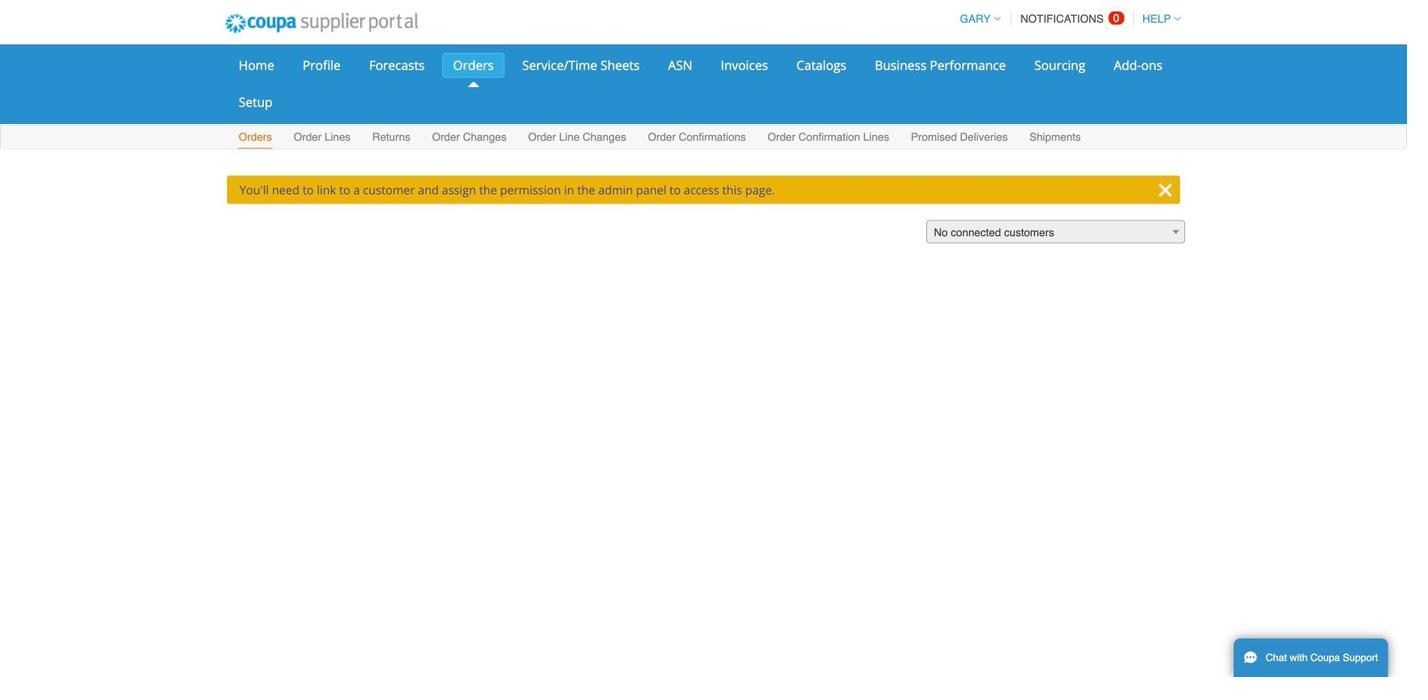 Task type: locate. For each thing, give the bounding box(es) containing it.
coupa supplier portal image
[[214, 3, 430, 44]]

navigation
[[953, 3, 1181, 35]]



Task type: vqa. For each thing, say whether or not it's contained in the screenshot.
Background image
no



